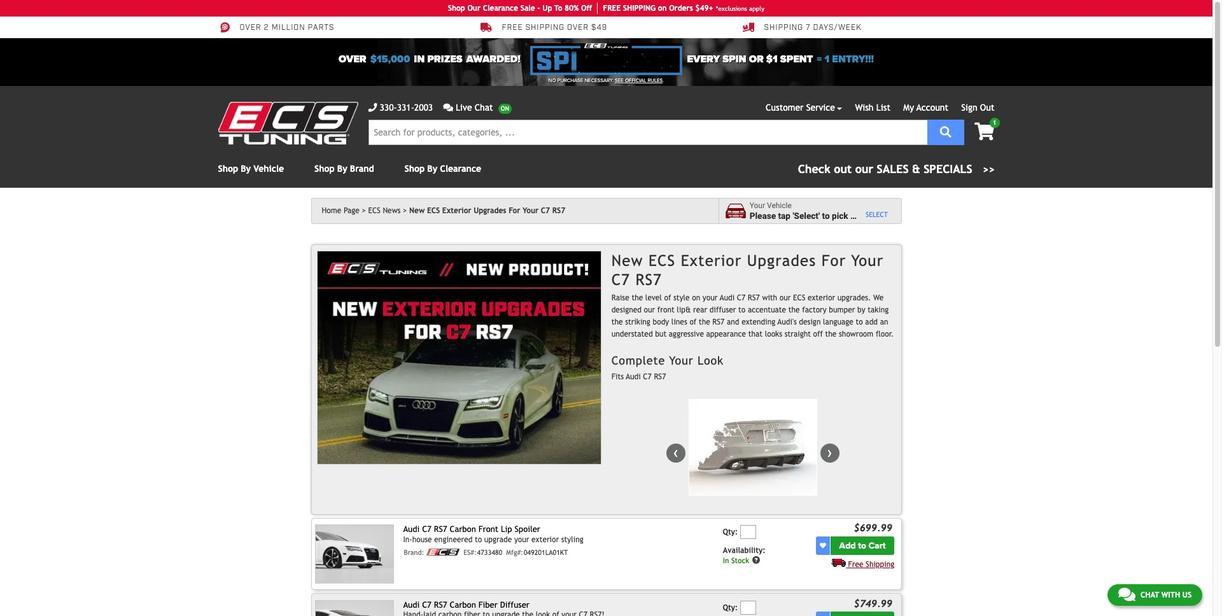 Task type: vqa. For each thing, say whether or not it's contained in the screenshot.
comments image
yes



Task type: locate. For each thing, give the bounding box(es) containing it.
new inside the new ecs exterior upgrades for your c7 rs7 raise the level of style on your audi c7 rs7 with our ecs exterior upgrades. we designed our front lip& rear diffuser to accentuate the factory bumper by taking the striking body lines of the rs7 and extending audi's design language to add an understated but aggressive appearance that looks straight off the showroom floor.
[[612, 251, 643, 269]]

$15,000
[[370, 53, 410, 66]]

0 horizontal spatial new
[[409, 206, 425, 215]]

lip
[[501, 525, 512, 534]]

shop by vehicle link
[[218, 164, 284, 174]]

to down the audi c7 rs7 carbon front lip spoiler link
[[475, 535, 482, 544]]

1 horizontal spatial over
[[339, 53, 366, 66]]

2
[[264, 23, 269, 33]]

no purchase necessary. see official rules .
[[549, 78, 664, 83]]

ecs - corporate logo image
[[427, 548, 460, 555]]

the down rear
[[699, 318, 710, 327]]

shop for shop by clearance
[[405, 164, 425, 174]]

qty: for $699.99
[[723, 528, 738, 537]]

your vehicle please tap 'select' to pick a vehicle
[[750, 201, 885, 221]]

add to cart
[[839, 540, 886, 551]]

your inside your vehicle please tap 'select' to pick a vehicle
[[750, 201, 765, 210]]

off
[[581, 4, 592, 13]]

0 horizontal spatial our
[[644, 306, 655, 314]]

spin
[[723, 53, 747, 66]]

0 vertical spatial chat
[[475, 102, 493, 113]]

1 qty: from the top
[[723, 528, 738, 537]]

0 horizontal spatial exterior
[[532, 535, 559, 544]]

1 horizontal spatial exterior
[[808, 293, 835, 302]]

0 horizontal spatial by
[[241, 164, 251, 174]]

exterior down shop by clearance link
[[442, 206, 471, 215]]

spent
[[780, 53, 813, 66]]

audi inside audi c7 rs7 carbon front lip spoiler in-house engineered to upgrade your exterior styling
[[403, 525, 420, 534]]

carbon inside audi c7 rs7 carbon front lip spoiler in-house engineered to upgrade your exterior styling
[[450, 525, 476, 534]]

sales
[[877, 162, 909, 176]]

carbon up engineered
[[450, 525, 476, 534]]

1 vertical spatial vehicle
[[767, 201, 792, 210]]

1 horizontal spatial chat
[[1141, 591, 1159, 600]]

please
[[750, 210, 776, 221]]

comments image
[[1118, 587, 1136, 602]]

0 vertical spatial your
[[703, 293, 718, 302]]

specials
[[924, 162, 973, 176]]

clearance right our
[[483, 4, 518, 13]]

fiber
[[479, 600, 498, 610]]

over left $15,000
[[339, 53, 366, 66]]

for inside the new ecs exterior upgrades for your c7 rs7 raise the level of style on your audi c7 rs7 with our ecs exterior upgrades. we designed our front lip& rear diffuser to accentuate the factory bumper by taking the striking body lines of the rs7 and extending audi's design language to add an understated but aggressive appearance that looks straight off the showroom floor.
[[822, 251, 846, 269]]

'select'
[[793, 210, 820, 221]]

free shipping image
[[831, 558, 846, 567]]

1 horizontal spatial on
[[692, 293, 700, 302]]

clearance up the new ecs exterior upgrades for your c7 rs7
[[440, 164, 481, 174]]

exterior up 049201la01kt
[[532, 535, 559, 544]]

our down level
[[644, 306, 655, 314]]

1 down out
[[993, 119, 997, 126]]

upgrades inside the new ecs exterior upgrades for your c7 rs7 raise the level of style on your audi c7 rs7 with our ecs exterior upgrades. we designed our front lip& rear diffuser to accentuate the factory bumper by taking the striking body lines of the rs7 and extending audi's design language to add an understated but aggressive appearance that looks straight off the showroom floor.
[[747, 251, 816, 269]]

1 horizontal spatial for
[[822, 251, 846, 269]]

1 horizontal spatial exterior
[[681, 251, 742, 269]]

audi
[[720, 293, 735, 302], [626, 372, 641, 381], [403, 525, 420, 534], [403, 600, 420, 610]]

diffuser
[[500, 600, 530, 610]]

1 right =
[[825, 53, 830, 66]]

on up rear
[[692, 293, 700, 302]]

0 vertical spatial 1
[[825, 53, 830, 66]]

qty: down in
[[723, 603, 738, 612]]

the right the 'off'
[[825, 330, 837, 339]]

chat with us
[[1141, 591, 1192, 600]]

upgrades down shop by clearance link
[[474, 206, 506, 215]]

on
[[658, 4, 667, 13], [692, 293, 700, 302]]

rs7
[[552, 206, 565, 215], [636, 270, 662, 288], [748, 293, 760, 302], [713, 318, 725, 327], [654, 372, 666, 381], [434, 525, 447, 534], [434, 600, 447, 610]]

look
[[698, 354, 724, 367]]

audi down 'brand:'
[[403, 600, 420, 610]]

1 vertical spatial your
[[514, 535, 529, 544]]

of
[[664, 293, 671, 302], [690, 318, 697, 327]]

front
[[479, 525, 498, 534]]

0 vertical spatial for
[[509, 206, 520, 215]]

0 vertical spatial shipping
[[764, 23, 803, 33]]

shop for shop by vehicle
[[218, 164, 238, 174]]

to
[[554, 4, 562, 13]]

0 horizontal spatial with
[[762, 293, 777, 302]]

0 horizontal spatial free
[[502, 23, 523, 33]]

1 horizontal spatial shipping
[[866, 560, 895, 569]]

0 vertical spatial exterior
[[442, 206, 471, 215]]

rules
[[648, 78, 663, 83]]

mfg#:
[[506, 548, 523, 556]]

for
[[509, 206, 520, 215], [822, 251, 846, 269]]

exterior inside the new ecs exterior upgrades for your c7 rs7 raise the level of style on your audi c7 rs7 with our ecs exterior upgrades. we designed our front lip& rear diffuser to accentuate the factory bumper by taking the striking body lines of the rs7 and extending audi's design language to add an understated but aggressive appearance that looks straight off the showroom floor.
[[681, 251, 742, 269]]

vehicle up tap
[[767, 201, 792, 210]]

accentuate
[[748, 306, 786, 314]]

with up accentuate
[[762, 293, 777, 302]]

1 vertical spatial clearance
[[440, 164, 481, 174]]

your inside audi c7 rs7 carbon front lip spoiler in-house engineered to upgrade your exterior styling
[[514, 535, 529, 544]]

1 horizontal spatial vehicle
[[767, 201, 792, 210]]

new up raise
[[612, 251, 643, 269]]

free
[[502, 23, 523, 33], [848, 560, 864, 569]]

331-
[[397, 102, 414, 113]]

0 vertical spatial exterior
[[808, 293, 835, 302]]

to right add
[[858, 540, 866, 551]]

select link
[[866, 211, 888, 219]]

1 vertical spatial exterior
[[532, 535, 559, 544]]

0 vertical spatial free
[[502, 23, 523, 33]]

1 horizontal spatial with
[[1162, 591, 1180, 600]]

with inside the new ecs exterior upgrades for your c7 rs7 raise the level of style on your audi c7 rs7 with our ecs exterior upgrades. we designed our front lip& rear diffuser to accentuate the factory bumper by taking the striking body lines of the rs7 and extending audi's design language to add an understated but aggressive appearance that looks straight off the showroom floor.
[[762, 293, 777, 302]]

0 vertical spatial with
[[762, 293, 777, 302]]

shop
[[448, 4, 465, 13], [218, 164, 238, 174], [315, 164, 335, 174], [405, 164, 425, 174]]

3 by from the left
[[427, 164, 437, 174]]

1 vertical spatial qty:
[[723, 603, 738, 612]]

sales & specials link
[[798, 160, 995, 178]]

exterior up 'factory'
[[808, 293, 835, 302]]

0 vertical spatial qty:
[[723, 528, 738, 537]]

vehicle inside your vehicle please tap 'select' to pick a vehicle
[[767, 201, 792, 210]]

0 vertical spatial carbon
[[450, 525, 476, 534]]

0 horizontal spatial over
[[240, 23, 261, 33]]

style
[[674, 293, 690, 302]]

your down the spoiler
[[514, 535, 529, 544]]

shop for shop by brand
[[315, 164, 335, 174]]

shop by clearance link
[[405, 164, 481, 174]]

‹
[[673, 444, 678, 461]]

spoiler
[[515, 525, 540, 534]]

0 horizontal spatial upgrades
[[474, 206, 506, 215]]

2 carbon from the top
[[450, 600, 476, 610]]

1 horizontal spatial 1
[[993, 119, 997, 126]]

chat right the "live"
[[475, 102, 493, 113]]

live
[[456, 102, 472, 113]]

news
[[383, 206, 401, 215]]

1 horizontal spatial new
[[612, 251, 643, 269]]

1 horizontal spatial upgrades
[[747, 251, 816, 269]]

free for free shipping over $49
[[502, 23, 523, 33]]

1 vertical spatial new
[[612, 251, 643, 269]]

clearance
[[483, 4, 518, 13], [440, 164, 481, 174]]

over
[[567, 23, 589, 33]]

to up and
[[739, 306, 746, 314]]

new for new ecs exterior upgrades for your c7 rs7
[[409, 206, 425, 215]]

&
[[912, 162, 920, 176]]

no
[[549, 78, 556, 83]]

None text field
[[740, 525, 756, 539], [740, 601, 756, 615], [740, 525, 756, 539], [740, 601, 756, 615]]

on inside the new ecs exterior upgrades for your c7 rs7 raise the level of style on your audi c7 rs7 with our ecs exterior upgrades. we designed our front lip& rear diffuser to accentuate the factory bumper by taking the striking body lines of the rs7 and extending audi's design language to add an understated but aggressive appearance that looks straight off the showroom floor.
[[692, 293, 700, 302]]

lip&
[[677, 306, 691, 314]]

1
[[825, 53, 830, 66], [993, 119, 997, 126]]

the down the designed
[[612, 318, 623, 327]]

over left 2
[[240, 23, 261, 33]]

0 horizontal spatial on
[[658, 4, 667, 13]]

audi inside the new ecs exterior upgrades for your c7 rs7 raise the level of style on your audi c7 rs7 with our ecs exterior upgrades. we designed our front lip& rear diffuser to accentuate the factory bumper by taking the striking body lines of the rs7 and extending audi's design language to add an understated but aggressive appearance that looks straight off the showroom floor.
[[720, 293, 735, 302]]

question sign image
[[752, 556, 761, 564]]

0 vertical spatial clearance
[[483, 4, 518, 13]]

wish list link
[[855, 102, 891, 113]]

0 vertical spatial over
[[240, 23, 261, 33]]

0 vertical spatial new
[[409, 206, 425, 215]]

shopping cart image
[[975, 123, 995, 141]]

striking
[[625, 318, 651, 327]]

your up rear
[[703, 293, 718, 302]]

exterior up style
[[681, 251, 742, 269]]

c7
[[541, 206, 550, 215], [612, 270, 630, 288], [737, 293, 746, 302], [643, 372, 652, 381], [422, 525, 432, 534], [422, 600, 432, 610]]

0 horizontal spatial exterior
[[442, 206, 471, 215]]

our
[[780, 293, 791, 302], [644, 306, 655, 314]]

1 vertical spatial free
[[848, 560, 864, 569]]

chat with us link
[[1108, 584, 1203, 606]]

free right free shipping "icon"
[[848, 560, 864, 569]]

.
[[663, 78, 664, 83]]

customer service button
[[766, 101, 843, 115]]

to left add at the bottom right of the page
[[856, 318, 863, 327]]

c7 inside audi c7 rs7 carbon front lip spoiler in-house engineered to upgrade your exterior styling
[[422, 525, 432, 534]]

of up front
[[664, 293, 671, 302]]

audi up the in-
[[403, 525, 420, 534]]

1 horizontal spatial your
[[703, 293, 718, 302]]

vehicle down the "ecs tuning" image
[[254, 164, 284, 174]]

1 vertical spatial of
[[690, 318, 697, 327]]

0 horizontal spatial chat
[[475, 102, 493, 113]]

prizes
[[427, 53, 463, 66]]

free down the shop our clearance sale - up to 80% off
[[502, 23, 523, 33]]

1 vertical spatial our
[[644, 306, 655, 314]]

carbon for fiber
[[450, 600, 476, 610]]

by
[[857, 306, 866, 314]]

on right "ping"
[[658, 4, 667, 13]]

1 horizontal spatial of
[[690, 318, 697, 327]]

2 qty: from the top
[[723, 603, 738, 612]]

sign
[[961, 102, 978, 113]]

ecs left news
[[368, 206, 381, 215]]

‹ link
[[666, 444, 685, 463]]

by for clearance
[[427, 164, 437, 174]]

es#4668274 - 049187la01-01 - audi c7 rs7 carbon fiber diffuser - hand-laid carbon fiber to upgrade the look of your c7 rs7! - ecs - audi image
[[315, 600, 394, 616]]

shipping
[[764, 23, 803, 33], [866, 560, 895, 569]]

phone image
[[368, 103, 377, 112]]

2003
[[414, 102, 433, 113]]

sign out link
[[961, 102, 995, 113]]

design
[[799, 318, 821, 327]]

0 horizontal spatial of
[[664, 293, 671, 302]]

see
[[615, 78, 624, 83]]

shipping left 7 on the top
[[764, 23, 803, 33]]

0 horizontal spatial shipping
[[764, 23, 803, 33]]

0 vertical spatial of
[[664, 293, 671, 302]]

new for new ecs exterior upgrades for your c7 rs7 raise the level of style on your audi c7 rs7 with our ecs exterior upgrades. we designed our front lip& rear diffuser to accentuate the factory bumper by taking the striking body lines of the rs7 and extending audi's design language to add an understated but aggressive appearance that looks straight off the showroom floor.
[[612, 251, 643, 269]]

chat right comments icon
[[1141, 591, 1159, 600]]

1 vertical spatial for
[[822, 251, 846, 269]]

complete
[[612, 354, 665, 367]]

2 horizontal spatial by
[[427, 164, 437, 174]]

0 vertical spatial upgrades
[[474, 206, 506, 215]]

for for new ecs exterior upgrades for your c7 rs7
[[509, 206, 520, 215]]

audi right fits
[[626, 372, 641, 381]]

upgrades
[[474, 206, 506, 215], [747, 251, 816, 269]]

audi up diffuser
[[720, 293, 735, 302]]

shipping 7 days/week
[[764, 23, 862, 33]]

ecs right news
[[427, 206, 440, 215]]

upgrades down tap
[[747, 251, 816, 269]]

shipping down cart
[[866, 560, 895, 569]]

exterior
[[808, 293, 835, 302], [532, 535, 559, 544]]

our up accentuate
[[780, 293, 791, 302]]

brand:
[[404, 548, 424, 556]]

0 horizontal spatial vehicle
[[254, 164, 284, 174]]

1 vertical spatial chat
[[1141, 591, 1159, 600]]

by down the '2003'
[[427, 164, 437, 174]]

2 by from the left
[[337, 164, 347, 174]]

1 vertical spatial on
[[692, 293, 700, 302]]

rear
[[693, 306, 707, 314]]

extending
[[742, 318, 776, 327]]

exterior for new ecs exterior upgrades for your c7 rs7 raise the level of style on your audi c7 rs7 with our ecs exterior upgrades. we designed our front lip& rear diffuser to accentuate the factory bumper by taking the striking body lines of the rs7 and extending audi's design language to add an understated but aggressive appearance that looks straight off the showroom floor.
[[681, 251, 742, 269]]

new right news
[[409, 206, 425, 215]]

clearance for by
[[440, 164, 481, 174]]

1 by from the left
[[241, 164, 251, 174]]

0 horizontal spatial for
[[509, 206, 520, 215]]

parts
[[308, 23, 334, 33]]

wish
[[855, 102, 874, 113]]

1 vertical spatial upgrades
[[747, 251, 816, 269]]

1 horizontal spatial clearance
[[483, 4, 518, 13]]

qty: up availability:
[[723, 528, 738, 537]]

of right lines
[[690, 318, 697, 327]]

1 vertical spatial carbon
[[450, 600, 476, 610]]

by down the "ecs tuning" image
[[241, 164, 251, 174]]

your
[[703, 293, 718, 302], [514, 535, 529, 544]]

with left 'us' at the bottom right
[[1162, 591, 1180, 600]]

0 horizontal spatial clearance
[[440, 164, 481, 174]]

shop by vehicle
[[218, 164, 284, 174]]

over for over 2 million parts
[[240, 23, 261, 33]]

1 carbon from the top
[[450, 525, 476, 534]]

0 horizontal spatial your
[[514, 535, 529, 544]]

1 horizontal spatial by
[[337, 164, 347, 174]]

carbon left fiber at the left
[[450, 600, 476, 610]]

complete your look fits audi c7 rs7
[[612, 354, 724, 381]]

shipping 7 days/week link
[[743, 22, 862, 33]]

$749.99
[[854, 597, 893, 609]]

add to wish list image
[[820, 543, 826, 549]]

fits
[[612, 372, 624, 381]]

1 horizontal spatial free
[[848, 560, 864, 569]]

by left the brand
[[337, 164, 347, 174]]

es#:
[[464, 548, 477, 556]]

looks
[[765, 330, 782, 339]]

the left level
[[632, 293, 643, 302]]

front
[[658, 306, 675, 314]]

a
[[851, 210, 855, 221]]

1 vertical spatial exterior
[[681, 251, 742, 269]]

straight
[[785, 330, 811, 339]]

out
[[980, 102, 995, 113]]

clearance for our
[[483, 4, 518, 13]]

over $15,000 in prizes
[[339, 53, 463, 66]]

to left pick
[[822, 210, 830, 221]]

1 vertical spatial shipping
[[866, 560, 895, 569]]

audi c7 rs7 carbon front lip spoiler in-house engineered to upgrade your exterior styling
[[403, 525, 584, 544]]

1 vertical spatial over
[[339, 53, 366, 66]]

every spin or $1 spent = 1 entry!!!
[[687, 53, 874, 66]]

list
[[876, 102, 891, 113]]

0 vertical spatial our
[[780, 293, 791, 302]]



Task type: describe. For each thing, give the bounding box(es) containing it.
pick
[[832, 210, 848, 221]]

0 vertical spatial on
[[658, 4, 667, 13]]

and
[[727, 318, 739, 327]]

availability: in stock
[[723, 546, 766, 565]]

the up the "audi's"
[[789, 306, 800, 314]]

shop for shop our clearance sale - up to 80% off
[[448, 4, 465, 13]]

your inside complete your look fits audi c7 rs7
[[669, 354, 694, 367]]

million
[[272, 23, 305, 33]]

appearance
[[706, 330, 746, 339]]

our
[[468, 4, 481, 13]]

diffuser
[[710, 306, 736, 314]]

understated
[[612, 330, 653, 339]]

factory
[[802, 306, 827, 314]]

or
[[749, 53, 764, 66]]

to inside your vehicle please tap 'select' to pick a vehicle
[[822, 210, 830, 221]]

›
[[827, 444, 833, 461]]

see official rules link
[[615, 77, 663, 85]]

ecs up 'factory'
[[793, 293, 806, 302]]

designed
[[612, 306, 642, 314]]

ecs news
[[368, 206, 401, 215]]

audi c7 rs7 carbon front lip spoiler link
[[403, 525, 540, 534]]

049201la01kt
[[524, 548, 568, 556]]

330-
[[380, 102, 397, 113]]

by for vehicle
[[241, 164, 251, 174]]

$49+
[[695, 4, 713, 13]]

330-331-2003 link
[[368, 101, 433, 115]]

comments image
[[443, 103, 453, 112]]

orders
[[669, 4, 693, 13]]

free shipping over $49 link
[[480, 22, 607, 33]]

an
[[880, 318, 888, 327]]

up
[[543, 4, 552, 13]]

qty: for $749.99
[[723, 603, 738, 612]]

off
[[813, 330, 823, 339]]

audi c7 rs7 carbon fiber diffuser link
[[403, 600, 530, 610]]

sales & specials
[[877, 162, 973, 176]]

availability:
[[723, 546, 766, 555]]

brand
[[350, 164, 374, 174]]

exterior inside audi c7 rs7 carbon front lip spoiler in-house engineered to upgrade your exterior styling
[[532, 535, 559, 544]]

customer service
[[766, 102, 835, 113]]

my
[[904, 102, 914, 113]]

select
[[866, 211, 888, 218]]

rs7 inside audi c7 rs7 carbon front lip spoiler in-house engineered to upgrade your exterior styling
[[434, 525, 447, 534]]

sale
[[521, 4, 535, 13]]

ecs up level
[[649, 251, 676, 269]]

shop by brand link
[[315, 164, 374, 174]]

apply
[[749, 5, 765, 12]]

home page link
[[322, 206, 366, 215]]

*exclusions apply link
[[716, 4, 765, 13]]

free
[[603, 4, 621, 13]]

es#: 4733480 mfg#: 049201la01kt
[[464, 548, 568, 556]]

rs7 inside complete your look fits audi c7 rs7
[[654, 372, 666, 381]]

shop by clearance
[[405, 164, 481, 174]]

Search text field
[[368, 120, 927, 145]]

live chat
[[456, 102, 493, 113]]

7
[[806, 23, 811, 33]]

new ecs exterior upgrades for your c7 rs7
[[409, 206, 565, 215]]

over 2 million parts
[[240, 23, 334, 33]]

my account
[[904, 102, 949, 113]]

raise
[[612, 293, 629, 302]]

=
[[817, 53, 822, 66]]

ecs tuning image
[[218, 102, 358, 145]]

1 vertical spatial 1
[[993, 119, 997, 126]]

shipping
[[525, 23, 565, 33]]

free for free shipping
[[848, 560, 864, 569]]

purchase
[[557, 78, 583, 83]]

styling
[[561, 535, 584, 544]]

audi inside complete your look fits audi c7 rs7
[[626, 372, 641, 381]]

c7 inside complete your look fits audi c7 rs7
[[643, 372, 652, 381]]

but
[[655, 330, 667, 339]]

service
[[806, 102, 835, 113]]

to inside audi c7 rs7 carbon front lip spoiler in-house engineered to upgrade your exterior styling
[[475, 535, 482, 544]]

your inside the new ecs exterior upgrades for your c7 rs7 raise the level of style on your audi c7 rs7 with our ecs exterior upgrades. we designed our front lip& rear diffuser to accentuate the factory bumper by taking the striking body lines of the rs7 and extending audi's design language to add an understated but aggressive appearance that looks straight off the showroom floor.
[[851, 251, 884, 269]]

$699.99
[[854, 522, 893, 534]]

to inside button
[[858, 540, 866, 551]]

1 vertical spatial with
[[1162, 591, 1180, 600]]

shop by brand
[[315, 164, 374, 174]]

shop our clearance sale - up to 80% off
[[448, 4, 592, 13]]

level
[[645, 293, 662, 302]]

search image
[[940, 126, 952, 137]]

4733480
[[477, 548, 502, 556]]

by for brand
[[337, 164, 347, 174]]

live chat link
[[443, 101, 512, 115]]

engineered
[[434, 535, 473, 544]]

audi's
[[778, 318, 797, 327]]

for for new ecs exterior upgrades for your c7 rs7 raise the level of style on your audi c7 rs7 with our ecs exterior upgrades. we designed our front lip& rear diffuser to accentuate the factory bumper by taking the striking body lines of the rs7 and extending audi's design language to add an understated but aggressive appearance that looks straight off the showroom floor.
[[822, 251, 846, 269]]

account
[[917, 102, 949, 113]]

body
[[653, 318, 669, 327]]

in
[[723, 556, 729, 565]]

$49
[[591, 23, 607, 33]]

0 vertical spatial vehicle
[[254, 164, 284, 174]]

$1
[[766, 53, 778, 66]]

us
[[1183, 591, 1192, 600]]

add
[[865, 318, 878, 327]]

language
[[823, 318, 854, 327]]

lines
[[672, 318, 687, 327]]

ping
[[639, 4, 656, 13]]

free ship ping on orders $49+ *exclusions apply
[[603, 4, 765, 13]]

80%
[[565, 4, 579, 13]]

exterior inside the new ecs exterior upgrades for your c7 rs7 raise the level of style on your audi c7 rs7 with our ecs exterior upgrades. we designed our front lip& rear diffuser to accentuate the factory bumper by taking the striking body lines of the rs7 and extending audi's design language to add an understated but aggressive appearance that looks straight off the showroom floor.
[[808, 293, 835, 302]]

every
[[687, 53, 720, 66]]

house
[[412, 535, 432, 544]]

0 horizontal spatial 1
[[825, 53, 830, 66]]

carbon for front
[[450, 525, 476, 534]]

showroom
[[839, 330, 874, 339]]

official
[[625, 78, 646, 83]]

es#4733480 - 049201la01kt - audi c7 rs7 carbon front lip spoiler - in-house engineered to upgrade your exterior styling - ecs - audi image
[[315, 525, 394, 584]]

ecs tuning 'spin to win' contest logo image
[[531, 43, 682, 75]]

upgrades for new ecs exterior upgrades for your c7 rs7 raise the level of style on your audi c7 rs7 with our ecs exterior upgrades. we designed our front lip& rear diffuser to accentuate the factory bumper by taking the striking body lines of the rs7 and extending audi's design language to add an understated but aggressive appearance that looks straight off the showroom floor.
[[747, 251, 816, 269]]

exterior for new ecs exterior upgrades for your c7 rs7
[[442, 206, 471, 215]]

1 horizontal spatial our
[[780, 293, 791, 302]]

page
[[344, 206, 360, 215]]

upgrades for new ecs exterior upgrades for your c7 rs7
[[474, 206, 506, 215]]

your inside the new ecs exterior upgrades for your c7 rs7 raise the level of style on your audi c7 rs7 with our ecs exterior upgrades. we designed our front lip& rear diffuser to accentuate the factory bumper by taking the striking body lines of the rs7 and extending audi's design language to add an understated but aggressive appearance that looks straight off the showroom floor.
[[703, 293, 718, 302]]

over for over $15,000 in prizes
[[339, 53, 366, 66]]



